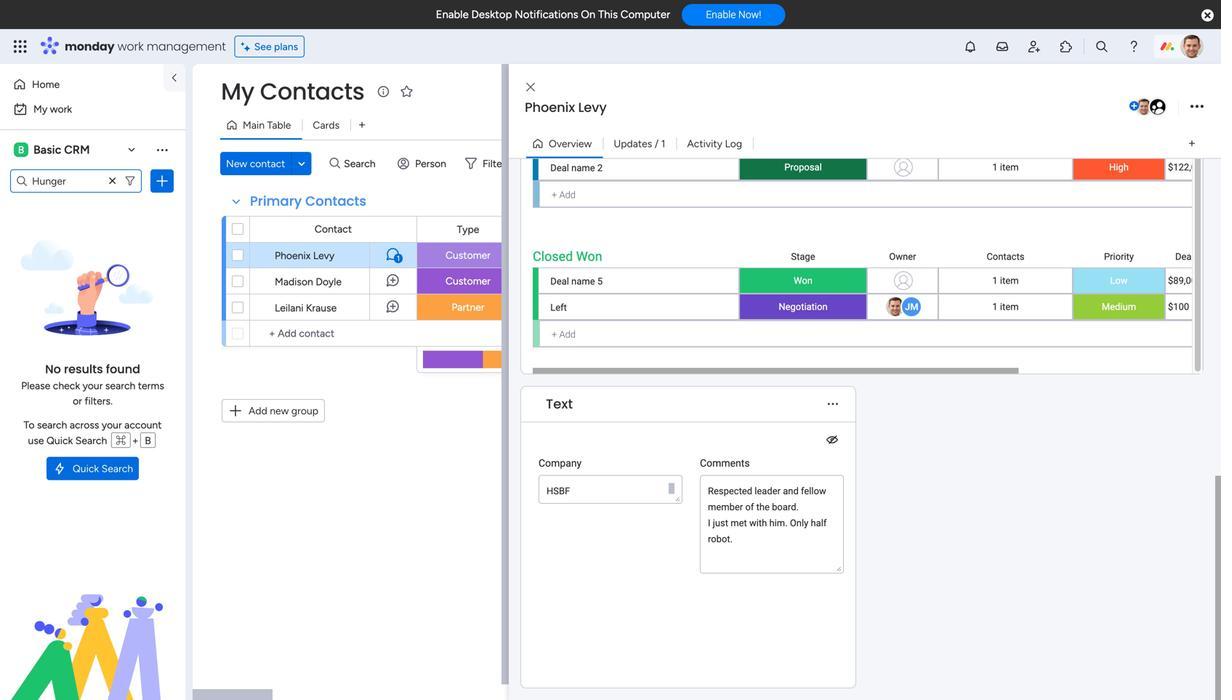 Task type: locate. For each thing, give the bounding box(es) containing it.
main
[[243, 119, 265, 131]]

person button
[[392, 152, 455, 175]]

updates
[[614, 137, 652, 150]]

levy up overview
[[578, 98, 607, 117]]

notifications
[[515, 8, 578, 21]]

0 vertical spatial phoenix levy
[[525, 98, 607, 117]]

phoenix levy up the overview button
[[525, 98, 607, 117]]

management
[[147, 38, 226, 55]]

leilani
[[275, 302, 303, 314]]

your up ⌘
[[102, 419, 122, 431]]

work
[[117, 38, 144, 55], [50, 103, 72, 115]]

crm
[[64, 143, 90, 157]]

customer down type
[[446, 249, 491, 261]]

angle down image
[[298, 158, 305, 169]]

0 vertical spatial phoenix
[[525, 98, 575, 117]]

phoenix
[[525, 98, 575, 117], [275, 249, 311, 262]]

1 vertical spatial phoenix levy
[[275, 249, 335, 262]]

enable for enable desktop notifications on this computer
[[436, 8, 469, 21]]

1 horizontal spatial enable
[[706, 9, 736, 21]]

1 vertical spatial your
[[102, 419, 122, 431]]

contact
[[315, 223, 352, 235]]

1 horizontal spatial add view image
[[1189, 138, 1195, 149]]

0 vertical spatial customer
[[446, 249, 491, 261]]

levy up "doyle"
[[313, 249, 335, 262]]

my work link
[[9, 97, 177, 121]]

lottie animation image
[[0, 553, 185, 700]]

new
[[226, 157, 247, 170]]

levy inside field
[[578, 98, 607, 117]]

leilani krause
[[275, 302, 337, 314]]

phoenix inside field
[[525, 98, 575, 117]]

1 vertical spatial search
[[102, 462, 133, 475]]

b
[[18, 144, 24, 156], [145, 434, 151, 447]]

new contact
[[226, 157, 285, 170]]

home option
[[9, 73, 155, 96]]

enable inside button
[[706, 9, 736, 21]]

use
[[28, 434, 44, 447]]

contacts
[[260, 75, 364, 108], [305, 192, 366, 210]]

person
[[415, 157, 446, 170]]

0 vertical spatial quick
[[47, 434, 73, 447]]

add view image right cards
[[359, 120, 365, 130]]

1 vertical spatial contacts
[[305, 192, 366, 210]]

now!
[[738, 9, 761, 21]]

customer up 'partner' on the left
[[446, 275, 491, 287]]

workspace image
[[14, 142, 28, 158]]

1 horizontal spatial phoenix
[[525, 98, 575, 117]]

1 vertical spatial levy
[[313, 249, 335, 262]]

quick down to search across your account use quick search ⌘ + b on the bottom of the page
[[73, 462, 99, 475]]

primary contacts
[[250, 192, 366, 210]]

primary
[[250, 192, 302, 210]]

add to favorites image
[[399, 84, 414, 98]]

0 horizontal spatial work
[[50, 103, 72, 115]]

0 horizontal spatial search
[[37, 419, 67, 431]]

clear search image
[[105, 174, 120, 188]]

enable now! button
[[682, 4, 785, 26]]

1 horizontal spatial 1
[[661, 137, 665, 150]]

new
[[270, 405, 289, 417]]

activity
[[687, 137, 723, 150]]

phoenix up madison
[[275, 249, 311, 262]]

Search in workspace field
[[31, 173, 104, 189]]

table
[[267, 119, 291, 131]]

search up use
[[37, 419, 67, 431]]

phoenix levy
[[525, 98, 607, 117], [275, 249, 335, 262]]

work down home
[[50, 103, 72, 115]]

0 vertical spatial b
[[18, 144, 24, 156]]

show board description image
[[375, 84, 392, 99]]

1
[[661, 137, 665, 150], [397, 254, 400, 263]]

quick inside to search across your account use quick search ⌘ + b
[[47, 434, 73, 447]]

enable for enable now!
[[706, 9, 736, 21]]

computer
[[621, 8, 670, 21]]

account
[[124, 419, 162, 431]]

more dots image
[[828, 399, 838, 409]]

krause
[[306, 302, 337, 314]]

add view image
[[359, 120, 365, 130], [1189, 138, 1195, 149]]

1 horizontal spatial my
[[221, 75, 254, 108]]

updates / 1
[[614, 137, 665, 150]]

search down across
[[75, 434, 107, 447]]

search inside quick search "button"
[[102, 462, 133, 475]]

doyle
[[316, 275, 342, 288]]

search down found
[[105, 379, 135, 392]]

0 horizontal spatial phoenix
[[275, 249, 311, 262]]

0 horizontal spatial 1
[[397, 254, 400, 263]]

1 vertical spatial 1
[[397, 254, 400, 263]]

no results found
[[45, 361, 140, 377]]

my up main
[[221, 75, 254, 108]]

activity log
[[687, 137, 742, 150]]

search
[[75, 434, 107, 447], [102, 462, 133, 475]]

1 horizontal spatial search
[[105, 379, 135, 392]]

0 vertical spatial contacts
[[260, 75, 364, 108]]

0 vertical spatial add view image
[[359, 120, 365, 130]]

1 horizontal spatial b
[[145, 434, 151, 447]]

enable now!
[[706, 9, 761, 21]]

0 horizontal spatial my
[[33, 103, 47, 115]]

contacts up cards
[[260, 75, 364, 108]]

please check your search terms or filters.
[[21, 379, 164, 407]]

options image
[[155, 174, 169, 188]]

Primary Contacts field
[[246, 192, 370, 211]]

1 vertical spatial phoenix
[[275, 249, 311, 262]]

your up filters.
[[83, 379, 103, 392]]

quick search button
[[46, 457, 139, 480]]

0 vertical spatial levy
[[578, 98, 607, 117]]

enable
[[436, 8, 469, 21], [706, 9, 736, 21]]

+ Add contact text field
[[257, 325, 410, 342]]

0 vertical spatial search
[[105, 379, 135, 392]]

dapulse close image
[[1202, 8, 1214, 23]]

my down home
[[33, 103, 47, 115]]

1 vertical spatial work
[[50, 103, 72, 115]]

0 vertical spatial work
[[117, 38, 144, 55]]

close image
[[526, 82, 535, 92]]

b right the +
[[145, 434, 151, 447]]

text
[[546, 395, 573, 413]]

quick right use
[[47, 434, 73, 447]]

0 horizontal spatial phoenix levy
[[275, 249, 335, 262]]

work right monday
[[117, 38, 144, 55]]

filter button
[[459, 152, 528, 175]]

0 vertical spatial your
[[83, 379, 103, 392]]

my work
[[33, 103, 72, 115]]

contacts inside primary contacts field
[[305, 192, 366, 210]]

1 horizontal spatial work
[[117, 38, 144, 55]]

select product image
[[13, 39, 28, 54]]

search
[[105, 379, 135, 392], [37, 419, 67, 431]]

Phoenix Levy field
[[521, 98, 1127, 117]]

1 vertical spatial customer
[[446, 275, 491, 287]]

home
[[32, 78, 60, 91]]

1 vertical spatial search
[[37, 419, 67, 431]]

2 enable from the left
[[706, 9, 736, 21]]

add view image down options image
[[1189, 138, 1195, 149]]

work inside my work option
[[50, 103, 72, 115]]

group
[[291, 405, 318, 417]]

1 vertical spatial quick
[[73, 462, 99, 475]]

contacts up contact
[[305, 192, 366, 210]]

check
[[53, 379, 80, 392]]

your
[[83, 379, 103, 392], [102, 419, 122, 431]]

my inside option
[[33, 103, 47, 115]]

overview button
[[526, 132, 603, 155]]

your inside to search across your account use quick search ⌘ + b
[[102, 419, 122, 431]]

quick
[[47, 434, 73, 447], [73, 462, 99, 475]]

my
[[221, 75, 254, 108], [33, 103, 47, 115]]

basic crm
[[33, 143, 90, 157]]

levy
[[578, 98, 607, 117], [313, 249, 335, 262]]

0 vertical spatial search
[[75, 434, 107, 447]]

my for my contacts
[[221, 75, 254, 108]]

phoenix down close icon
[[525, 98, 575, 117]]

phoenix levy up madison doyle
[[275, 249, 335, 262]]

search inside to search across your account use quick search ⌘ + b
[[75, 434, 107, 447]]

1 horizontal spatial phoenix levy
[[525, 98, 607, 117]]

0 horizontal spatial b
[[18, 144, 24, 156]]

1 vertical spatial b
[[145, 434, 151, 447]]

new contact button
[[220, 152, 291, 175]]

quick inside quick search "button"
[[73, 462, 99, 475]]

1 enable from the left
[[436, 8, 469, 21]]

enable left now!
[[706, 9, 736, 21]]

0 horizontal spatial add view image
[[359, 120, 365, 130]]

1 inside button
[[397, 254, 400, 263]]

lottie animation element
[[0, 553, 185, 700]]

on
[[581, 8, 596, 21]]

contacts for primary contacts
[[305, 192, 366, 210]]

0 vertical spatial 1
[[661, 137, 665, 150]]

search down ⌘
[[102, 462, 133, 475]]

1 horizontal spatial levy
[[578, 98, 607, 117]]

customer
[[446, 249, 491, 261], [446, 275, 491, 287]]

b left basic
[[18, 144, 24, 156]]

enable desktop notifications on this computer
[[436, 8, 670, 21]]

0 horizontal spatial enable
[[436, 8, 469, 21]]

plans
[[274, 40, 298, 53]]

filters.
[[85, 395, 113, 407]]

add new group button
[[222, 399, 325, 422]]

enable left "desktop"
[[436, 8, 469, 21]]



Task type: describe. For each thing, give the bounding box(es) containing it.
across
[[70, 419, 99, 431]]

quick search
[[73, 462, 133, 475]]

madison doyle
[[275, 275, 342, 288]]

terms
[[138, 379, 164, 392]]

help image
[[1127, 39, 1141, 54]]

activity log button
[[676, 132, 753, 155]]

b inside workspace image
[[18, 144, 24, 156]]

basic
[[33, 143, 61, 157]]

workspace options image
[[155, 142, 169, 157]]

dapulse addbtn image
[[1130, 102, 1139, 111]]

work for monday
[[117, 38, 144, 55]]

to search across your account use quick search ⌘ + b
[[24, 419, 162, 447]]

monday work management
[[65, 38, 226, 55]]

1 vertical spatial add view image
[[1189, 138, 1195, 149]]

see
[[254, 40, 272, 53]]

everyone at beyond imagination image
[[1149, 97, 1167, 116]]

⌘
[[116, 434, 126, 447]]

overview
[[549, 137, 592, 150]]

found
[[106, 361, 140, 377]]

search inside please check your search terms or filters.
[[105, 379, 135, 392]]

monday
[[65, 38, 115, 55]]

my contacts
[[221, 75, 364, 108]]

1 button
[[369, 242, 417, 268]]

filters image
[[124, 175, 136, 187]]

terry turtle image
[[1180, 35, 1204, 58]]

cards button
[[302, 113, 350, 137]]

options image
[[1191, 97, 1204, 117]]

type
[[457, 223, 479, 236]]

results
[[64, 361, 103, 377]]

terry turtle image
[[1135, 97, 1154, 116]]

b inside to search across your account use quick search ⌘ + b
[[145, 434, 151, 447]]

partner
[[452, 301, 485, 313]]

contact
[[250, 157, 285, 170]]

contacts for my contacts
[[260, 75, 364, 108]]

My Contacts field
[[217, 75, 368, 108]]

work for my
[[50, 103, 72, 115]]

Text field
[[542, 395, 577, 414]]

cards
[[313, 119, 340, 131]]

update feed image
[[995, 39, 1010, 54]]

search everything image
[[1095, 39, 1109, 54]]

to
[[24, 419, 35, 431]]

my for my work
[[33, 103, 47, 115]]

1 inside 'button'
[[661, 137, 665, 150]]

see plans
[[254, 40, 298, 53]]

Type field
[[453, 221, 483, 237]]

0 horizontal spatial levy
[[313, 249, 335, 262]]

+
[[132, 434, 139, 447]]

main table
[[243, 119, 291, 131]]

workspace selection element
[[14, 141, 92, 158]]

home link
[[9, 73, 155, 96]]

search inside to search across your account use quick search ⌘ + b
[[37, 419, 67, 431]]

add new group
[[249, 405, 318, 417]]

Search field
[[340, 153, 384, 174]]

1 customer from the top
[[446, 249, 491, 261]]

desktop
[[471, 8, 512, 21]]

madison
[[275, 275, 313, 288]]

/
[[655, 137, 659, 150]]

v2 search image
[[330, 155, 340, 172]]

your inside please check your search terms or filters.
[[83, 379, 103, 392]]

please
[[21, 379, 50, 392]]

phoenix levy inside field
[[525, 98, 607, 117]]

or
[[73, 395, 82, 407]]

main table button
[[220, 113, 302, 137]]

notifications image
[[963, 39, 978, 54]]

2 customer from the top
[[446, 275, 491, 287]]

see plans button
[[235, 36, 305, 57]]

no
[[45, 361, 61, 377]]

monday marketplace image
[[1059, 39, 1074, 54]]

updates / 1 button
[[603, 132, 676, 155]]

filter
[[483, 157, 506, 170]]

log
[[725, 137, 742, 150]]

add
[[249, 405, 267, 417]]

my work option
[[9, 97, 177, 121]]

this
[[598, 8, 618, 21]]

invite members image
[[1027, 39, 1042, 54]]



Task type: vqa. For each thing, say whether or not it's contained in the screenshot.
FIELD
no



